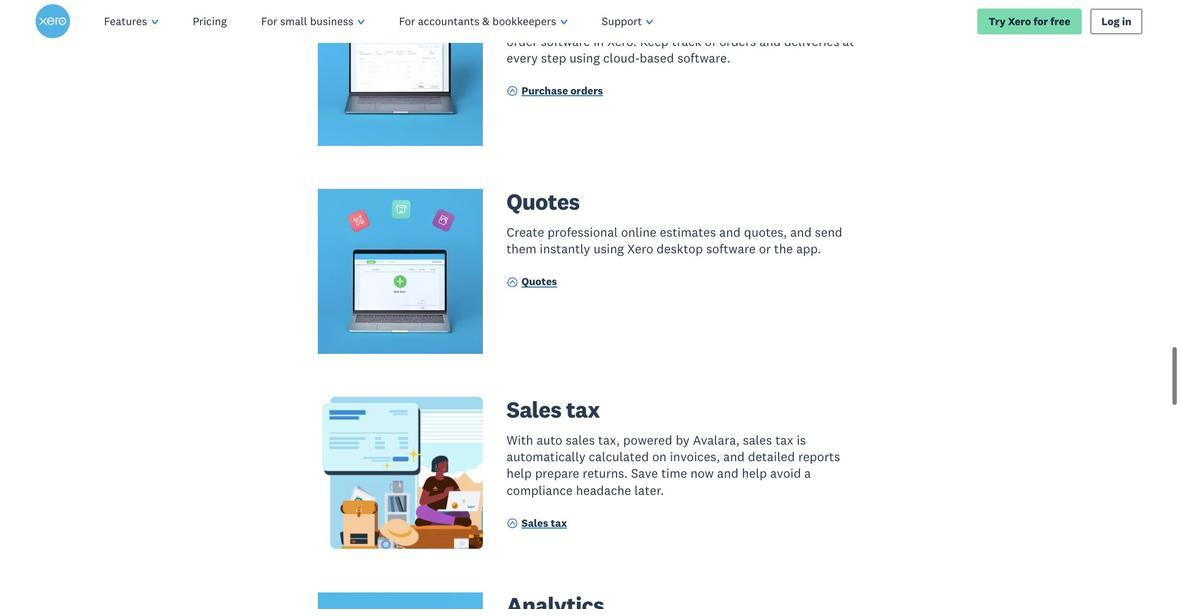 Task type: locate. For each thing, give the bounding box(es) containing it.
1 vertical spatial create
[[507, 224, 544, 241]]

orders down with
[[719, 33, 756, 49]]

in
[[1122, 14, 1132, 28], [593, 33, 604, 49]]

0 horizontal spatial send
[[572, 16, 600, 33]]

help
[[507, 465, 532, 482], [742, 465, 767, 482]]

quotes inside button
[[522, 275, 557, 288]]

desktop
[[657, 241, 703, 257]]

create up them
[[507, 224, 544, 241]]

1 horizontal spatial for
[[399, 14, 415, 28]]

1 horizontal spatial send
[[815, 224, 842, 241]]

1 horizontal spatial purchase
[[788, 16, 841, 33]]

0 vertical spatial create
[[507, 16, 544, 33]]

for accountants & bookkeepers
[[399, 14, 556, 28]]

help up compliance on the left bottom of page
[[507, 465, 532, 482]]

quotes button
[[507, 275, 557, 291]]

0 vertical spatial sales
[[507, 395, 561, 424]]

support button
[[585, 0, 670, 43]]

tax inside with auto sales tax, powered by avalara, sales tax is automatically calculated on invoices, and detailed reports help prepare returns. save time now and help avoid a compliance headache later.
[[775, 432, 794, 448]]

1 vertical spatial sales tax
[[522, 516, 567, 530]]

tax left is
[[775, 432, 794, 448]]

sales tax
[[507, 395, 600, 424], [522, 516, 567, 530]]

based
[[640, 50, 674, 66]]

quotes up professional
[[507, 187, 580, 216]]

quotes
[[507, 187, 580, 216], [522, 275, 557, 288]]

automatically
[[507, 449, 586, 465]]

xero
[[1008, 14, 1031, 28], [627, 241, 653, 257]]

and up step
[[547, 16, 569, 33]]

software left or
[[706, 241, 756, 257]]

send
[[572, 16, 600, 33], [815, 224, 842, 241]]

in right log
[[1122, 14, 1132, 28]]

and
[[547, 16, 569, 33], [759, 33, 781, 49], [719, 224, 741, 241], [790, 224, 812, 241], [723, 449, 745, 465], [717, 465, 739, 482]]

sales left tax,
[[566, 432, 595, 448]]

1 horizontal spatial help
[[742, 465, 767, 482]]

1 vertical spatial xero
[[627, 241, 653, 257]]

professional
[[547, 224, 618, 241]]

tax up tax,
[[566, 395, 600, 424]]

0 vertical spatial the
[[766, 16, 785, 33]]

sales up the with
[[507, 395, 561, 424]]

1 vertical spatial software
[[706, 241, 756, 257]]

1 vertical spatial in
[[593, 33, 604, 49]]

and down with
[[759, 33, 781, 49]]

avalara,
[[693, 432, 740, 448]]

purchase
[[642, 16, 695, 33], [788, 16, 841, 33]]

orders
[[698, 16, 735, 33], [719, 33, 756, 49], [570, 84, 603, 97]]

avoid
[[770, 465, 801, 482]]

0 horizontal spatial xero
[[627, 241, 653, 257]]

order
[[507, 33, 538, 49]]

and down avalara,
[[723, 449, 745, 465]]

0 horizontal spatial sales
[[566, 432, 595, 448]]

try xero for free link
[[977, 9, 1082, 34]]

returns.
[[583, 465, 628, 482]]

xero down online
[[627, 241, 653, 257]]

1 vertical spatial sales
[[522, 516, 548, 530]]

xero left for
[[1008, 14, 1031, 28]]

purchase up keep
[[642, 16, 695, 33]]

auto
[[537, 432, 562, 448]]

0 vertical spatial send
[[572, 16, 600, 33]]

1 create from the top
[[507, 16, 544, 33]]

the right with
[[766, 16, 785, 33]]

0 vertical spatial tax
[[566, 395, 600, 424]]

sales down compliance on the left bottom of page
[[522, 516, 548, 530]]

create for instantly
[[507, 224, 544, 241]]

sales tax up auto
[[507, 395, 600, 424]]

0 horizontal spatial in
[[593, 33, 604, 49]]

quotes down them
[[522, 275, 557, 288]]

software up step
[[541, 33, 590, 49]]

xero homepage image
[[35, 4, 70, 39]]

for
[[1034, 14, 1048, 28]]

the
[[766, 16, 785, 33], [774, 241, 793, 257]]

try
[[989, 14, 1006, 28]]

create inside create professional online estimates and quotes, and send them instantly using xero desktop software or the app.
[[507, 224, 544, 241]]

1 horizontal spatial in
[[1122, 14, 1132, 28]]

orders right "purchase" at the top of the page
[[570, 84, 603, 97]]

1 vertical spatial quotes
[[522, 275, 557, 288]]

tax down compliance on the left bottom of page
[[551, 516, 567, 530]]

features
[[104, 14, 147, 28]]

sales tax down compliance on the left bottom of page
[[522, 516, 567, 530]]

step
[[541, 50, 566, 66]]

now
[[690, 465, 714, 482]]

create inside create and send digital purchase orders with the purchase order software in xero. keep track of orders and deliveries at every step using cloud-based software.
[[507, 16, 544, 33]]

0 horizontal spatial for
[[261, 14, 277, 28]]

send inside create and send digital purchase orders with the purchase order software in xero. keep track of orders and deliveries at every step using cloud-based software.
[[572, 16, 600, 33]]

quotes,
[[744, 224, 787, 241]]

0 vertical spatial software
[[541, 33, 590, 49]]

features button
[[87, 0, 175, 43]]

with auto sales tax, powered by avalara, sales tax is automatically calculated on invoices, and detailed reports help prepare returns. save time now and help avoid a compliance headache later.
[[507, 432, 840, 499]]

sales up detailed
[[743, 432, 772, 448]]

1 help from the left
[[507, 465, 532, 482]]

0 horizontal spatial purchase
[[642, 16, 695, 33]]

the right or
[[774, 241, 793, 257]]

sales
[[507, 395, 561, 424], [522, 516, 548, 530]]

business
[[310, 14, 353, 28]]

later.
[[634, 482, 664, 499]]

sales tax button
[[507, 516, 567, 533]]

1 for from the left
[[261, 14, 277, 28]]

log in link
[[1090, 9, 1143, 34]]

for left small
[[261, 14, 277, 28]]

1 horizontal spatial software
[[706, 241, 756, 257]]

0 vertical spatial using
[[569, 50, 600, 66]]

orders up of
[[698, 16, 735, 33]]

track
[[672, 33, 702, 49]]

using
[[569, 50, 600, 66], [593, 241, 624, 257]]

invoices,
[[670, 449, 720, 465]]

1 vertical spatial the
[[774, 241, 793, 257]]

software inside create professional online estimates and quotes, and send them instantly using xero desktop software or the app.
[[706, 241, 756, 257]]

send left digital
[[572, 16, 600, 33]]

help down detailed
[[742, 465, 767, 482]]

sales
[[566, 432, 595, 448], [743, 432, 772, 448]]

powered
[[623, 432, 673, 448]]

online
[[621, 224, 657, 241]]

0 vertical spatial xero
[[1008, 14, 1031, 28]]

in left 'xero.'
[[593, 33, 604, 49]]

2 vertical spatial tax
[[551, 516, 567, 530]]

0 horizontal spatial software
[[541, 33, 590, 49]]

2 create from the top
[[507, 224, 544, 241]]

1 vertical spatial send
[[815, 224, 842, 241]]

purchase up deliveries
[[788, 16, 841, 33]]

1 purchase from the left
[[642, 16, 695, 33]]

0 horizontal spatial help
[[507, 465, 532, 482]]

send up app.
[[815, 224, 842, 241]]

for left accountants
[[399, 14, 415, 28]]

for
[[261, 14, 277, 28], [399, 14, 415, 28]]

instantly
[[540, 241, 590, 257]]

in inside create and send digital purchase orders with the purchase order software in xero. keep track of orders and deliveries at every step using cloud-based software.
[[593, 33, 604, 49]]

0 vertical spatial in
[[1122, 14, 1132, 28]]

1 vertical spatial tax
[[775, 432, 794, 448]]

using down professional
[[593, 241, 624, 257]]

software
[[541, 33, 590, 49], [706, 241, 756, 257]]

create
[[507, 16, 544, 33], [507, 224, 544, 241]]

2 for from the left
[[399, 14, 415, 28]]

create up order
[[507, 16, 544, 33]]

1 horizontal spatial sales
[[743, 432, 772, 448]]

1 vertical spatial using
[[593, 241, 624, 257]]

reports
[[798, 449, 840, 465]]

0 vertical spatial quotes
[[507, 187, 580, 216]]

xero.
[[607, 33, 637, 49]]

compliance
[[507, 482, 573, 499]]

them
[[507, 241, 536, 257]]

create for order
[[507, 16, 544, 33]]

using right step
[[569, 50, 600, 66]]

software inside create and send digital purchase orders with the purchase order software in xero. keep track of orders and deliveries at every step using cloud-based software.
[[541, 33, 590, 49]]

sales tax inside button
[[522, 516, 567, 530]]

at
[[843, 33, 854, 49]]

tax
[[566, 395, 600, 424], [775, 432, 794, 448], [551, 516, 567, 530]]

estimates
[[660, 224, 716, 241]]



Task type: vqa. For each thing, say whether or not it's contained in the screenshot.
using within the Create professional online estimates and quotes, and send them instantly using Xero desktop software or the app.
yes



Task type: describe. For each thing, give the bounding box(es) containing it.
2 sales from the left
[[743, 432, 772, 448]]

tax inside button
[[551, 516, 567, 530]]

headache
[[576, 482, 631, 499]]

orders inside button
[[570, 84, 603, 97]]

every
[[507, 50, 538, 66]]

time
[[661, 465, 687, 482]]

2 purchase from the left
[[788, 16, 841, 33]]

support
[[602, 14, 642, 28]]

for for for accountants & bookkeepers
[[399, 14, 415, 28]]

create and send digital purchase orders with the purchase order software in xero. keep track of orders and deliveries at every step using cloud-based software.
[[507, 16, 854, 66]]

with
[[738, 16, 763, 33]]

1 sales from the left
[[566, 432, 595, 448]]

by
[[676, 432, 690, 448]]

accountants
[[418, 14, 480, 28]]

log in
[[1102, 14, 1132, 28]]

on
[[652, 449, 667, 465]]

pricing
[[193, 14, 227, 28]]

and right now at bottom
[[717, 465, 739, 482]]

tax,
[[598, 432, 620, 448]]

for for for small business
[[261, 14, 277, 28]]

cloud-
[[603, 50, 640, 66]]

&
[[482, 14, 490, 28]]

deliveries
[[784, 33, 839, 49]]

software.
[[677, 50, 730, 66]]

2 help from the left
[[742, 465, 767, 482]]

purchase orders
[[522, 84, 603, 97]]

sales inside button
[[522, 516, 548, 530]]

of
[[705, 33, 716, 49]]

xero inside create professional online estimates and quotes, and send them instantly using xero desktop software or the app.
[[627, 241, 653, 257]]

free
[[1051, 14, 1070, 28]]

using inside create professional online estimates and quotes, and send them instantly using xero desktop software or the app.
[[593, 241, 624, 257]]

app.
[[796, 241, 821, 257]]

create professional online estimates and quotes, and send them instantly using xero desktop software or the app.
[[507, 224, 842, 257]]

calculated
[[589, 449, 649, 465]]

with
[[507, 432, 533, 448]]

purchase
[[522, 84, 568, 97]]

save
[[631, 465, 658, 482]]

or
[[759, 241, 771, 257]]

and up app.
[[790, 224, 812, 241]]

0 vertical spatial sales tax
[[507, 395, 600, 424]]

send inside create professional online estimates and quotes, and send them instantly using xero desktop software or the app.
[[815, 224, 842, 241]]

prepare
[[535, 465, 579, 482]]

try xero for free
[[989, 14, 1070, 28]]

digital
[[603, 16, 639, 33]]

for accountants & bookkeepers button
[[382, 0, 585, 43]]

keep
[[640, 33, 669, 49]]

log
[[1102, 14, 1120, 28]]

a
[[804, 465, 811, 482]]

pricing link
[[175, 0, 244, 43]]

the inside create professional online estimates and quotes, and send them instantly using xero desktop software or the app.
[[774, 241, 793, 257]]

is
[[797, 432, 806, 448]]

and left quotes,
[[719, 224, 741, 241]]

the inside create and send digital purchase orders with the purchase order software in xero. keep track of orders and deliveries at every step using cloud-based software.
[[766, 16, 785, 33]]

bookkeepers
[[492, 14, 556, 28]]

detailed
[[748, 449, 795, 465]]

purchase orders button
[[507, 84, 603, 100]]

small
[[280, 14, 307, 28]]

for small business button
[[244, 0, 382, 43]]

using inside create and send digital purchase orders with the purchase order software in xero. keep track of orders and deliveries at every step using cloud-based software.
[[569, 50, 600, 66]]

1 horizontal spatial xero
[[1008, 14, 1031, 28]]

for small business
[[261, 14, 353, 28]]



